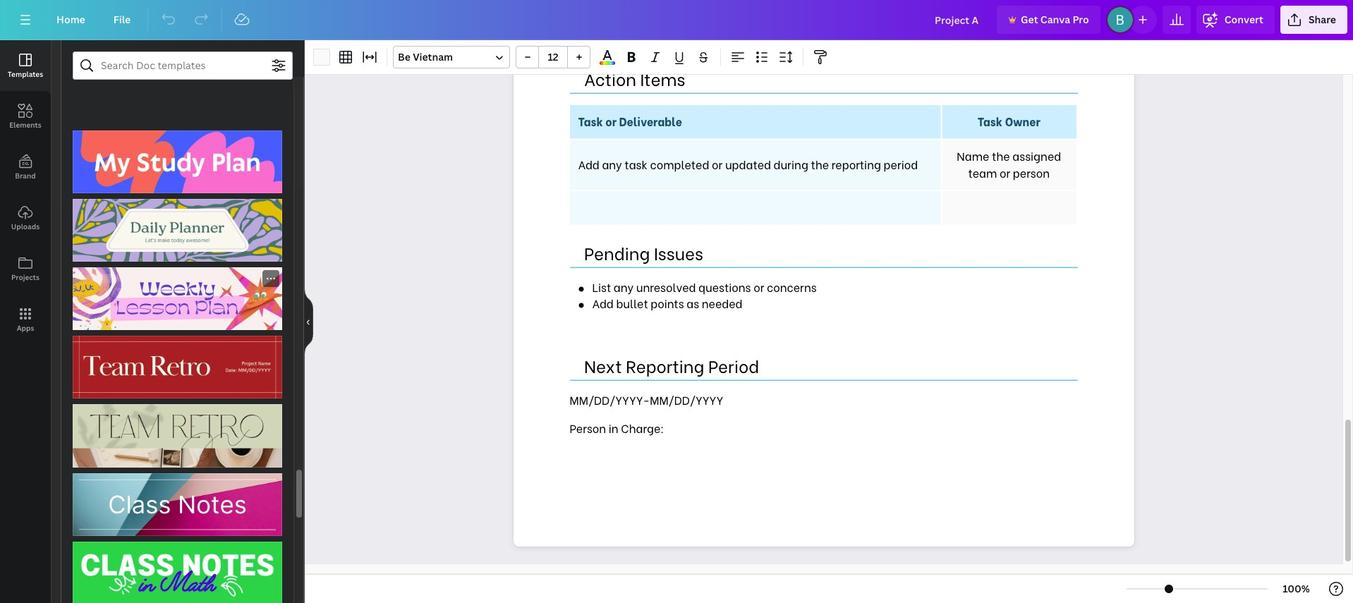 Task type: vqa. For each thing, say whether or not it's contained in the screenshot.
the leftmost Maddy Lyons element
no



Task type: locate. For each thing, give the bounding box(es) containing it.
get canva pro button
[[997, 6, 1101, 34]]

group
[[516, 46, 591, 68]]

100%
[[1283, 582, 1310, 596]]

add
[[592, 295, 614, 311]]

study plan school docs banner in blue pink orange playful abstract style group
[[73, 122, 282, 193]]

file button
[[102, 6, 142, 34]]

class notes school docs banner in pink white photocentric style image
[[73, 473, 282, 536]]

mm/dd/yyyy-
[[570, 392, 650, 408]]

pro
[[1073, 13, 1089, 26]]

brand
[[15, 171, 36, 181]]

apps
[[17, 323, 34, 333]]

brand button
[[0, 142, 51, 193]]

main menu bar
[[0, 0, 1353, 40]]

weekly lesson plan docs banner in purple pink playful illustrative style image
[[73, 268, 282, 330]]

study plan school docs banner in blue pink orange playful abstract style image
[[73, 131, 282, 193]]

elements button
[[0, 91, 51, 142]]

templates
[[8, 69, 43, 79]]

canva
[[1041, 13, 1070, 26]]

home link
[[45, 6, 96, 34]]

convert
[[1225, 13, 1264, 26]]

convert button
[[1197, 6, 1275, 34]]

list
[[592, 279, 611, 295]]

share
[[1309, 13, 1336, 26]]

class notes school docs banner in bright green dark blue playful abstract style group
[[73, 533, 282, 603]]

be vietnam
[[398, 50, 453, 64]]

get
[[1021, 13, 1038, 26]]

None text field
[[513, 0, 1134, 547]]

any
[[614, 279, 634, 295]]

in
[[609, 419, 619, 436]]

needed
[[702, 295, 743, 311]]

team retro professional docs banner in red white traditional corporate style image
[[73, 336, 282, 399]]

bullet
[[616, 295, 648, 311]]

color range image
[[600, 62, 615, 65]]

100% button
[[1274, 578, 1319, 600]]

daily planner docs banner in pastel purple pastel yellow teal fun patterns illustrations style image
[[73, 199, 282, 262]]

get canva pro
[[1021, 13, 1089, 26]]

team retro professional docs banner in light green brown warm classic style image
[[73, 405, 282, 467]]

uploads
[[11, 222, 40, 231]]



Task type: describe. For each thing, give the bounding box(es) containing it.
class notes school docs banner in pink white photocentric style group
[[73, 465, 282, 536]]

projects button
[[0, 243, 51, 294]]

mm/dd/yyyy-mm/dd/yyyy
[[570, 392, 723, 408]]

as
[[687, 295, 699, 311]]

points
[[651, 295, 684, 311]]

concerns
[[767, 279, 817, 295]]

weekly lesson plan docs banner in purple pink playful illustrative style group
[[73, 268, 282, 330]]

or
[[754, 279, 764, 295]]

projects
[[11, 272, 40, 282]]

be vietnam button
[[393, 46, 510, 68]]

daily planner docs banner in pastel purple pastel yellow teal fun patterns illustrations style group
[[73, 191, 282, 262]]

person
[[570, 419, 606, 436]]

elements
[[9, 120, 41, 130]]

home
[[56, 13, 85, 26]]

questions
[[699, 279, 751, 295]]

hide image
[[304, 288, 313, 356]]

side panel tab list
[[0, 40, 51, 345]]

Search Doc templates search field
[[101, 52, 265, 79]]

team retro professional docs banner in red white traditional corporate style group
[[73, 328, 282, 399]]

be
[[398, 50, 411, 64]]

apps button
[[0, 294, 51, 345]]

person in charge:
[[570, 419, 667, 436]]

Design title text field
[[924, 6, 991, 34]]

mm/dd/yyyy
[[650, 392, 723, 408]]

team retro professional docs banner in light green brown warm classic style group
[[73, 396, 282, 467]]

list any unresolved questions or concerns add bullet points as needed
[[592, 279, 817, 311]]

uploads button
[[0, 193, 51, 243]]

share button
[[1281, 6, 1348, 34]]

charge:
[[621, 419, 664, 436]]

– – number field
[[543, 50, 563, 64]]

none text field containing list any unresolved questions or concerns
[[513, 0, 1134, 547]]

templates button
[[0, 40, 51, 91]]

file
[[113, 13, 131, 26]]

#fafafa image
[[313, 49, 330, 66]]

unresolved
[[636, 279, 696, 295]]

class notes school docs banner in bright green dark blue playful abstract style image
[[73, 542, 282, 603]]

vietnam
[[413, 50, 453, 64]]



